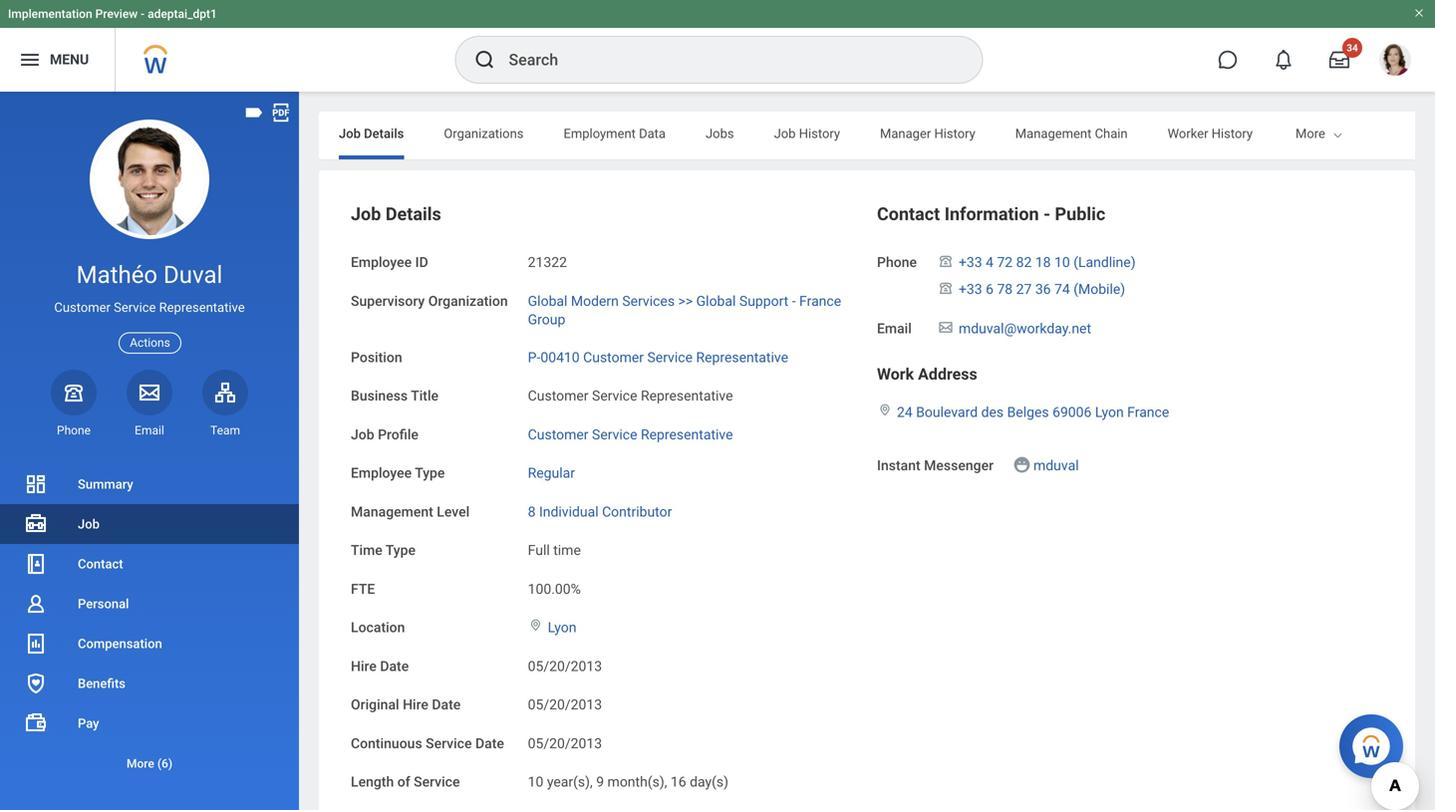 Task type: describe. For each thing, give the bounding box(es) containing it.
(mobile)
[[1074, 281, 1126, 297]]

contact for contact
[[78, 557, 123, 572]]

menu banner
[[0, 0, 1436, 92]]

+33 for +33 6 78 27 36 74 (mobile)
[[959, 281, 983, 297]]

view team image
[[213, 381, 237, 405]]

worker
[[1168, 126, 1209, 141]]

4
[[986, 254, 994, 271]]

management for management chain
[[1016, 126, 1092, 141]]

history for job history
[[799, 126, 841, 141]]

more for more
[[1296, 126, 1326, 141]]

level
[[437, 504, 470, 520]]

8
[[528, 504, 536, 520]]

data
[[639, 126, 666, 141]]

customer up business title element
[[583, 349, 644, 366]]

menu
[[50, 51, 89, 68]]

date for hire
[[432, 697, 461, 714]]

supervisory
[[351, 293, 425, 309]]

05/20/2013 for continuous service date
[[528, 736, 602, 752]]

position
[[351, 349, 402, 366]]

compensation link
[[0, 624, 299, 664]]

job profile
[[351, 427, 419, 443]]

job history
[[774, 126, 841, 141]]

business title element
[[528, 376, 733, 406]]

10 inside 'length of service' element
[[528, 774, 544, 791]]

mathéo
[[76, 261, 158, 289]]

personal
[[78, 597, 129, 612]]

employee type
[[351, 465, 445, 482]]

+33 6 78 27 36 74 (mobile) link
[[959, 277, 1126, 297]]

job details group
[[351, 202, 858, 811]]

regular
[[528, 465, 575, 482]]

+33 6 78 27 36 74 (mobile)
[[959, 281, 1126, 297]]

items selected list
[[937, 250, 1168, 301]]

length of service element
[[528, 762, 729, 792]]

time type
[[351, 543, 416, 559]]

france inside "link"
[[1128, 404, 1170, 421]]

2 global from the left
[[697, 293, 736, 309]]

of
[[398, 774, 411, 791]]

justify image
[[18, 48, 42, 72]]

service down business title element
[[592, 427, 638, 443]]

78
[[998, 281, 1013, 297]]

type for employee type
[[415, 465, 445, 482]]

more (6) button
[[0, 752, 299, 776]]

actions
[[130, 336, 170, 350]]

job link
[[0, 505, 299, 544]]

82
[[1017, 254, 1032, 271]]

original
[[351, 697, 399, 714]]

title
[[411, 388, 439, 404]]

implementation preview -   adeptai_dpt1
[[8, 7, 217, 21]]

implementation
[[8, 7, 92, 21]]

service inside business title element
[[592, 388, 638, 404]]

global modern services >> global support - france group link
[[528, 289, 842, 328]]

employment data
[[564, 126, 666, 141]]

mduval@workday.net link
[[959, 317, 1092, 337]]

full time element
[[528, 539, 581, 559]]

contact image
[[24, 552, 48, 576]]

representative inside navigation pane region
[[159, 300, 245, 315]]

yahoo image
[[1013, 456, 1032, 475]]

74
[[1055, 281, 1071, 297]]

belges
[[1008, 404, 1050, 421]]

support
[[740, 293, 789, 309]]

9
[[597, 774, 604, 791]]

boulevard
[[917, 404, 978, 421]]

Search Workday  search field
[[509, 38, 942, 82]]

contact information - public
[[878, 204, 1106, 225]]

job up job details button at the left top
[[339, 126, 361, 141]]

27
[[1017, 281, 1032, 297]]

details inside tab list
[[364, 126, 404, 141]]

6
[[986, 281, 994, 297]]

original hire date element
[[528, 685, 602, 715]]

organization
[[429, 293, 508, 309]]

time
[[554, 543, 581, 559]]

job details inside tab list
[[339, 126, 404, 141]]

18
[[1036, 254, 1052, 271]]

history for worker history
[[1212, 126, 1254, 141]]

jobs
[[706, 126, 735, 141]]

(6)
[[157, 757, 173, 771]]

profile logan mcneil image
[[1380, 44, 1412, 80]]

chain
[[1095, 126, 1128, 141]]

mduval link
[[1034, 454, 1080, 474]]

p-00410 customer service representative link
[[528, 345, 789, 366]]

100.00%
[[528, 581, 581, 598]]

tag image
[[243, 102, 265, 124]]

24 boulevard des belges 69006 lyon france
[[897, 404, 1170, 421]]

management chain
[[1016, 126, 1128, 141]]

personal image
[[24, 592, 48, 616]]

customer service representative for business title element
[[528, 388, 733, 404]]

job left profile at the bottom of page
[[351, 427, 375, 443]]

05/20/2013 for hire date
[[528, 658, 602, 675]]

representative down business title element
[[641, 427, 733, 443]]

phone button
[[51, 370, 97, 439]]

job inside navigation pane region
[[78, 517, 100, 532]]

21322
[[528, 254, 567, 271]]

length
[[351, 774, 394, 791]]

summary link
[[0, 465, 299, 505]]

1 vertical spatial hire
[[403, 697, 429, 714]]

16
[[671, 774, 687, 791]]

customer service representative for customer service representative link on the bottom of the page
[[528, 427, 733, 443]]

- inside global modern services >> global support - france group
[[792, 293, 796, 309]]

des
[[982, 404, 1004, 421]]

list containing summary
[[0, 465, 299, 784]]

10 inside items selected list
[[1055, 254, 1071, 271]]

information
[[945, 204, 1040, 225]]

representative inside business title element
[[641, 388, 733, 404]]

>>
[[679, 293, 693, 309]]

duval
[[164, 261, 223, 289]]

hire date element
[[528, 647, 602, 676]]

10 year(s), 9 month(s), 16 day(s)
[[528, 774, 729, 791]]

lyon inside the job details group
[[548, 620, 577, 636]]

compensation
[[78, 637, 162, 652]]

- for preview
[[141, 7, 145, 21]]

phone inside popup button
[[57, 424, 91, 438]]

+33 for +33 4 72 82 18 10 (landline)
[[959, 254, 983, 271]]

location
[[351, 620, 405, 636]]

employee id element
[[528, 242, 567, 272]]

timeline
[[1293, 126, 1343, 141]]

mduval@workday.net
[[959, 321, 1092, 337]]

location image
[[878, 403, 893, 417]]

preview
[[95, 7, 138, 21]]

phone image for +33 6 78 27 36 74 (mobile)
[[937, 280, 955, 296]]

full
[[528, 543, 550, 559]]

service inside navigation pane region
[[114, 300, 156, 315]]



Task type: vqa. For each thing, say whether or not it's contained in the screenshot.
table image corresponding to Networks
no



Task type: locate. For each thing, give the bounding box(es) containing it.
navigation pane region
[[0, 92, 299, 811]]

contact inside group
[[878, 204, 941, 225]]

view printable version (pdf) image
[[270, 102, 292, 124]]

2 vertical spatial 05/20/2013
[[528, 736, 602, 752]]

job details up job details button at the left top
[[339, 126, 404, 141]]

lyon inside "link"
[[1096, 404, 1125, 421]]

1 vertical spatial customer service representative
[[528, 388, 733, 404]]

job details up employee id
[[351, 204, 442, 225]]

0 vertical spatial more
[[1296, 126, 1326, 141]]

1 vertical spatial details
[[386, 204, 442, 225]]

2 +33 from the top
[[959, 281, 983, 297]]

regular link
[[528, 461, 575, 482]]

contact inside navigation pane region
[[78, 557, 123, 572]]

list
[[0, 465, 299, 784]]

date up original hire date
[[380, 658, 409, 675]]

customer
[[54, 300, 111, 315], [583, 349, 644, 366], [528, 388, 589, 404], [528, 427, 589, 443]]

2 phone image from the top
[[937, 280, 955, 296]]

phone image for +33 4 72 82 18 10 (landline)
[[937, 253, 955, 269]]

location image
[[528, 619, 544, 633]]

work address
[[878, 365, 978, 384]]

05/20/2013 for original hire date
[[528, 697, 602, 714]]

1 horizontal spatial history
[[935, 126, 976, 141]]

+33 left 4
[[959, 254, 983, 271]]

0 vertical spatial +33
[[959, 254, 983, 271]]

details
[[364, 126, 404, 141], [386, 204, 442, 225]]

global right >>
[[697, 293, 736, 309]]

0 vertical spatial lyon
[[1096, 404, 1125, 421]]

1 horizontal spatial email
[[878, 321, 912, 337]]

management inside the job details group
[[351, 504, 434, 520]]

france right support
[[800, 293, 842, 309]]

benefits image
[[24, 672, 48, 696]]

email up summary link
[[135, 424, 164, 438]]

0 vertical spatial date
[[380, 658, 409, 675]]

- right support
[[792, 293, 796, 309]]

year(s),
[[547, 774, 593, 791]]

0 vertical spatial employee
[[351, 254, 412, 271]]

date for service
[[476, 736, 504, 752]]

0 horizontal spatial date
[[380, 658, 409, 675]]

fte element
[[528, 569, 581, 599]]

phone image
[[60, 381, 88, 405]]

employee for employee type
[[351, 465, 412, 482]]

1 horizontal spatial -
[[792, 293, 796, 309]]

24 boulevard des belges 69006 lyon france link
[[897, 400, 1170, 421]]

(landline)
[[1074, 254, 1136, 271]]

+33 left 6
[[959, 281, 983, 297]]

job details
[[339, 126, 404, 141], [351, 204, 442, 225]]

job right jobs
[[774, 126, 796, 141]]

0 horizontal spatial hire
[[351, 658, 377, 675]]

public
[[1056, 204, 1106, 225]]

management
[[1016, 126, 1092, 141], [351, 504, 434, 520]]

more down 34 button
[[1296, 126, 1326, 141]]

2 vertical spatial customer service representative
[[528, 427, 733, 443]]

organizations
[[444, 126, 524, 141]]

0 horizontal spatial -
[[141, 7, 145, 21]]

0 horizontal spatial lyon
[[548, 620, 577, 636]]

email up work
[[878, 321, 912, 337]]

phone down phone image
[[57, 424, 91, 438]]

type up 'management level'
[[415, 465, 445, 482]]

05/20/2013 up continuous service date element
[[528, 697, 602, 714]]

manager history
[[881, 126, 976, 141]]

service up customer service representative link on the bottom of the page
[[592, 388, 638, 404]]

more (6)
[[127, 757, 173, 771]]

phone
[[878, 254, 917, 271], [57, 424, 91, 438]]

phone inside the contact information - public group
[[878, 254, 917, 271]]

type for time type
[[386, 543, 416, 559]]

instant
[[878, 458, 921, 474]]

management inside tab list
[[1016, 126, 1092, 141]]

34 button
[[1318, 38, 1363, 82]]

modern
[[571, 293, 619, 309]]

employee id
[[351, 254, 429, 271]]

0 vertical spatial details
[[364, 126, 404, 141]]

contributor
[[602, 504, 672, 520]]

adeptai_dpt1
[[148, 7, 217, 21]]

- inside group
[[1044, 204, 1051, 225]]

id
[[415, 254, 429, 271]]

0 horizontal spatial mail image
[[138, 381, 162, 405]]

- for information
[[1044, 204, 1051, 225]]

0 vertical spatial 10
[[1055, 254, 1071, 271]]

phone mathéo duval element
[[51, 423, 97, 439]]

1 horizontal spatial france
[[1128, 404, 1170, 421]]

1 employee from the top
[[351, 254, 412, 271]]

notifications large image
[[1274, 50, 1294, 70]]

1 horizontal spatial 10
[[1055, 254, 1071, 271]]

lyon right location image
[[548, 620, 577, 636]]

72
[[998, 254, 1013, 271]]

0 vertical spatial hire
[[351, 658, 377, 675]]

0 vertical spatial customer service representative
[[54, 300, 245, 315]]

1 horizontal spatial contact
[[878, 204, 941, 225]]

1 vertical spatial contact
[[78, 557, 123, 572]]

france inside global modern services >> global support - france group
[[800, 293, 842, 309]]

phone left 4
[[878, 254, 917, 271]]

full time
[[528, 543, 581, 559]]

continuous service date
[[351, 736, 504, 752]]

2 vertical spatial -
[[792, 293, 796, 309]]

phone image left 6
[[937, 280, 955, 296]]

0 horizontal spatial 10
[[528, 774, 544, 791]]

0 vertical spatial email
[[878, 321, 912, 337]]

more left (6)
[[127, 757, 154, 771]]

management left chain
[[1016, 126, 1092, 141]]

1 phone image from the top
[[937, 253, 955, 269]]

1 vertical spatial phone
[[57, 424, 91, 438]]

hire up continuous service date
[[403, 697, 429, 714]]

management level
[[351, 504, 470, 520]]

individual
[[539, 504, 599, 520]]

1 horizontal spatial mail image
[[937, 320, 955, 336]]

pay
[[78, 716, 99, 731]]

customer inside navigation pane region
[[54, 300, 111, 315]]

more for more (6)
[[127, 757, 154, 771]]

- left public
[[1044, 204, 1051, 225]]

0 horizontal spatial france
[[800, 293, 842, 309]]

1 horizontal spatial management
[[1016, 126, 1092, 141]]

3 05/20/2013 from the top
[[528, 736, 602, 752]]

1 vertical spatial 10
[[528, 774, 544, 791]]

service down global modern services >> global support - france group
[[648, 349, 693, 366]]

service down original hire date
[[426, 736, 472, 752]]

0 vertical spatial management
[[1016, 126, 1092, 141]]

details inside group
[[386, 204, 442, 225]]

1 vertical spatial management
[[351, 504, 434, 520]]

1 horizontal spatial date
[[432, 697, 461, 714]]

tab list
[[319, 112, 1436, 160]]

0 vertical spatial contact
[[878, 204, 941, 225]]

personal link
[[0, 584, 299, 624]]

representative down support
[[696, 349, 789, 366]]

more
[[1296, 126, 1326, 141], [127, 757, 154, 771]]

0 vertical spatial phone
[[878, 254, 917, 271]]

1 vertical spatial -
[[1044, 204, 1051, 225]]

continuous service date element
[[528, 724, 602, 753]]

global up group
[[528, 293, 568, 309]]

pay image
[[24, 712, 48, 736]]

1 vertical spatial date
[[432, 697, 461, 714]]

service down mathéo duval in the left top of the page
[[114, 300, 156, 315]]

mail image inside popup button
[[138, 381, 162, 405]]

2 horizontal spatial history
[[1212, 126, 1254, 141]]

0 horizontal spatial global
[[528, 293, 568, 309]]

contact information - public group
[[878, 202, 1384, 479]]

management down employee type
[[351, 504, 434, 520]]

job up employee id
[[351, 204, 381, 225]]

+33
[[959, 254, 983, 271], [959, 281, 983, 297]]

contact for contact information - public
[[878, 204, 941, 225]]

worker history
[[1168, 126, 1254, 141]]

1 vertical spatial lyon
[[548, 620, 577, 636]]

france
[[800, 293, 842, 309], [1128, 404, 1170, 421]]

more inside dropdown button
[[127, 757, 154, 771]]

customer service representative link
[[528, 423, 733, 443]]

email mathéo duval element
[[127, 423, 173, 439]]

1 history from the left
[[799, 126, 841, 141]]

customer service representative down business title element
[[528, 427, 733, 443]]

mduval
[[1034, 458, 1080, 474]]

1 horizontal spatial lyon
[[1096, 404, 1125, 421]]

day(s)
[[690, 774, 729, 791]]

business
[[351, 388, 408, 404]]

10 left year(s),
[[528, 774, 544, 791]]

1 vertical spatial 05/20/2013
[[528, 697, 602, 714]]

history right worker in the right of the page
[[1212, 126, 1254, 141]]

actions button
[[119, 333, 181, 354]]

compensation image
[[24, 632, 48, 656]]

1 global from the left
[[528, 293, 568, 309]]

1 vertical spatial type
[[386, 543, 416, 559]]

history right manager
[[935, 126, 976, 141]]

0 horizontal spatial contact
[[78, 557, 123, 572]]

contact up personal
[[78, 557, 123, 572]]

job details inside group
[[351, 204, 442, 225]]

2 vertical spatial date
[[476, 736, 504, 752]]

customer down 00410
[[528, 388, 589, 404]]

team link
[[202, 370, 248, 439]]

history for manager history
[[935, 126, 976, 141]]

0 horizontal spatial management
[[351, 504, 434, 520]]

close environment banner image
[[1414, 7, 1426, 19]]

customer service representative up customer service representative link on the bottom of the page
[[528, 388, 733, 404]]

benefits link
[[0, 664, 299, 704]]

supervisory organization
[[351, 293, 508, 309]]

1 05/20/2013 from the top
[[528, 658, 602, 675]]

0 vertical spatial type
[[415, 465, 445, 482]]

hire up original
[[351, 658, 377, 675]]

lyon right the 69006
[[1096, 404, 1125, 421]]

2 history from the left
[[935, 126, 976, 141]]

mail image up email mathéo duval element
[[138, 381, 162, 405]]

management for management level
[[351, 504, 434, 520]]

2 employee from the top
[[351, 465, 412, 482]]

p-00410 customer service representative
[[528, 349, 789, 366]]

group
[[528, 312, 566, 328]]

69006
[[1053, 404, 1092, 421]]

customer inside business title element
[[528, 388, 589, 404]]

type right time
[[386, 543, 416, 559]]

representative down the p-00410 customer service representative
[[641, 388, 733, 404]]

phone image left 4
[[937, 253, 955, 269]]

email inside popup button
[[135, 424, 164, 438]]

2 horizontal spatial date
[[476, 736, 504, 752]]

employee
[[351, 254, 412, 271], [351, 465, 412, 482]]

2 horizontal spatial -
[[1044, 204, 1051, 225]]

contact link
[[0, 544, 299, 584]]

history left manager
[[799, 126, 841, 141]]

mail image up address
[[937, 320, 955, 336]]

employee up supervisory on the top left of page
[[351, 254, 412, 271]]

1 vertical spatial employee
[[351, 465, 412, 482]]

inbox large image
[[1330, 50, 1350, 70]]

1 vertical spatial +33
[[959, 281, 983, 297]]

1 vertical spatial more
[[127, 757, 154, 771]]

1 vertical spatial france
[[1128, 404, 1170, 421]]

05/20/2013 up year(s),
[[528, 736, 602, 752]]

customer service representative down mathéo duval in the left top of the page
[[54, 300, 245, 315]]

mail image
[[937, 320, 955, 336], [138, 381, 162, 405]]

10 right 18
[[1055, 254, 1071, 271]]

- right preview
[[141, 7, 145, 21]]

profile
[[378, 427, 419, 443]]

length of service
[[351, 774, 460, 791]]

france right the 69006
[[1128, 404, 1170, 421]]

contact down manager
[[878, 204, 941, 225]]

lyon
[[1096, 404, 1125, 421], [548, 620, 577, 636]]

customer service representative
[[54, 300, 245, 315], [528, 388, 733, 404], [528, 427, 733, 443]]

0 vertical spatial phone image
[[937, 253, 955, 269]]

email inside the contact information - public group
[[878, 321, 912, 337]]

customer service representative inside navigation pane region
[[54, 300, 245, 315]]

instant messenger
[[878, 458, 994, 474]]

00410
[[541, 349, 580, 366]]

0 horizontal spatial email
[[135, 424, 164, 438]]

+33 4 72 82 18 10 (landline) link
[[959, 250, 1136, 271]]

customer up regular link
[[528, 427, 589, 443]]

10
[[1055, 254, 1071, 271], [528, 774, 544, 791]]

1 horizontal spatial phone
[[878, 254, 917, 271]]

1 vertical spatial email
[[135, 424, 164, 438]]

8 individual contributor
[[528, 504, 672, 520]]

service right of
[[414, 774, 460, 791]]

email button
[[127, 370, 173, 439]]

1 horizontal spatial more
[[1296, 126, 1326, 141]]

1 +33 from the top
[[959, 254, 983, 271]]

details up job details button at the left top
[[364, 126, 404, 141]]

date
[[380, 658, 409, 675], [432, 697, 461, 714], [476, 736, 504, 752]]

phone image
[[937, 253, 955, 269], [937, 280, 955, 296]]

1 vertical spatial job details
[[351, 204, 442, 225]]

0 vertical spatial 05/20/2013
[[528, 658, 602, 675]]

customer down mathéo
[[54, 300, 111, 315]]

summary
[[78, 477, 133, 492]]

0 vertical spatial france
[[800, 293, 842, 309]]

employee down job profile
[[351, 465, 412, 482]]

additiona
[[1383, 126, 1436, 141]]

1 horizontal spatial global
[[697, 293, 736, 309]]

team
[[210, 424, 240, 438]]

history
[[799, 126, 841, 141], [935, 126, 976, 141], [1212, 126, 1254, 141]]

3 history from the left
[[1212, 126, 1254, 141]]

8 individual contributor link
[[528, 500, 672, 520]]

contact information - public button
[[878, 204, 1106, 225]]

more (6) button
[[0, 744, 299, 784]]

34
[[1347, 42, 1359, 54]]

job down summary
[[78, 517, 100, 532]]

1 vertical spatial phone image
[[937, 280, 955, 296]]

search image
[[473, 48, 497, 72]]

hire date
[[351, 658, 409, 675]]

1 vertical spatial mail image
[[138, 381, 162, 405]]

0 horizontal spatial more
[[127, 757, 154, 771]]

representative down duval
[[159, 300, 245, 315]]

0 horizontal spatial history
[[799, 126, 841, 141]]

24
[[897, 404, 913, 421]]

summary image
[[24, 473, 48, 497]]

- inside menu 'banner'
[[141, 7, 145, 21]]

team mathéo duval element
[[202, 423, 248, 439]]

month(s),
[[608, 774, 668, 791]]

details up id
[[386, 204, 442, 225]]

2 05/20/2013 from the top
[[528, 697, 602, 714]]

employee for employee id
[[351, 254, 412, 271]]

0 vertical spatial job details
[[339, 126, 404, 141]]

05/20/2013
[[528, 658, 602, 675], [528, 697, 602, 714], [528, 736, 602, 752]]

original hire date
[[351, 697, 461, 714]]

tab list containing job details
[[319, 112, 1436, 160]]

date up continuous service date
[[432, 697, 461, 714]]

global modern services >> global support - france group
[[528, 293, 842, 328]]

job image
[[24, 513, 48, 536]]

job details button
[[351, 204, 442, 225]]

date left continuous service date element
[[476, 736, 504, 752]]

0 horizontal spatial phone
[[57, 424, 91, 438]]

0 vertical spatial mail image
[[937, 320, 955, 336]]

0 vertical spatial -
[[141, 7, 145, 21]]

05/20/2013 up original hire date element
[[528, 658, 602, 675]]

1 horizontal spatial hire
[[403, 697, 429, 714]]



